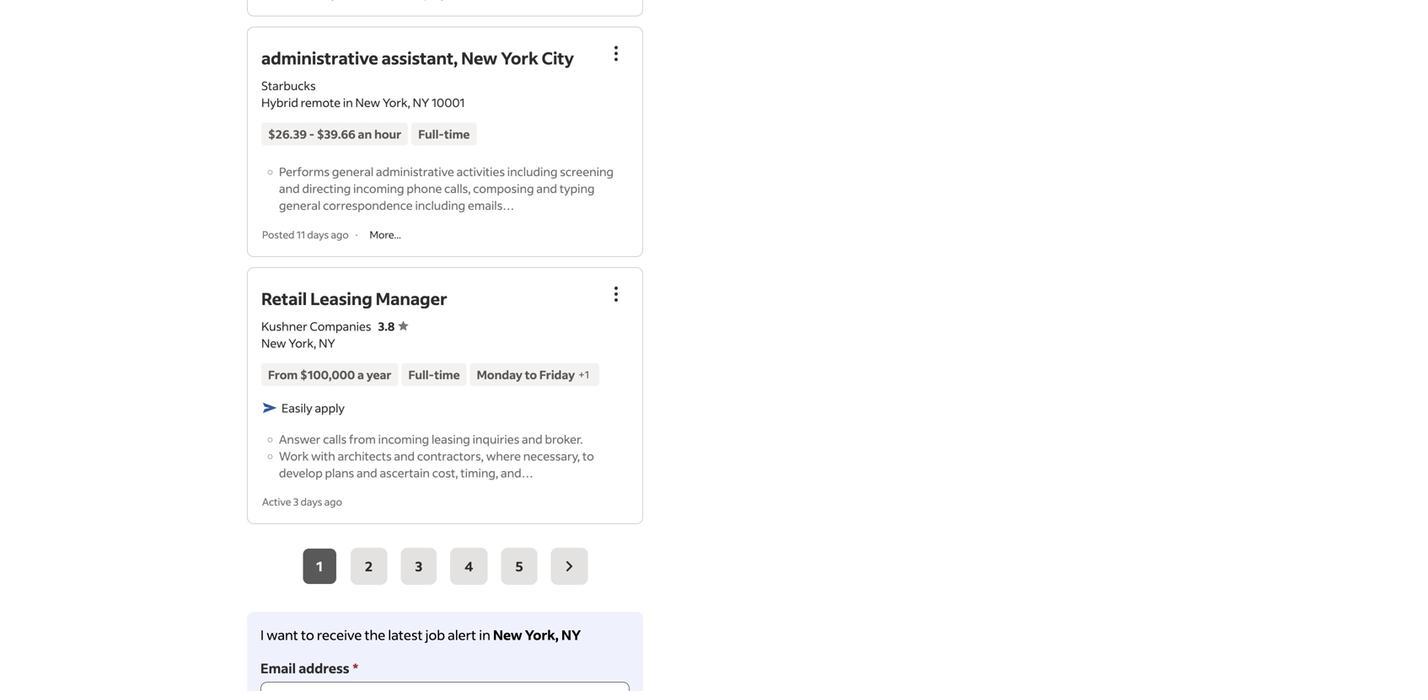 Task type: vqa. For each thing, say whether or not it's contained in the screenshot.
LEARNED to the middle
no



Task type: locate. For each thing, give the bounding box(es) containing it.
ny down 'kushner companies'
[[319, 336, 335, 351]]

full-time
[[419, 126, 470, 142], [409, 367, 460, 382]]

timing,
[[461, 466, 499, 481]]

-
[[309, 126, 315, 142]]

0 vertical spatial york,
[[383, 95, 411, 110]]

days for 3
[[301, 496, 322, 509]]

new up an
[[356, 95, 380, 110]]

a
[[358, 367, 364, 382]]

general up '11'
[[279, 198, 321, 213]]

1 vertical spatial general
[[279, 198, 321, 213]]

retail
[[261, 288, 307, 310]]

incoming
[[353, 181, 404, 196], [378, 432, 429, 447]]

easily
[[282, 401, 313, 416]]

york
[[501, 47, 539, 69]]

1 horizontal spatial general
[[332, 164, 374, 179]]

3.8 out of five stars rating image
[[378, 319, 408, 334]]

typing
[[560, 181, 595, 196]]

in right remote
[[343, 95, 353, 110]]

0 vertical spatial 1
[[585, 368, 589, 381]]

0 horizontal spatial ny
[[319, 336, 335, 351]]

ny
[[413, 95, 430, 110], [319, 336, 335, 351], [562, 627, 581, 644]]

remote
[[301, 95, 341, 110]]

composing
[[473, 181, 534, 196]]

to down broker.
[[583, 449, 594, 464]]

ago down plans
[[324, 496, 342, 509]]

0 vertical spatial to
[[525, 367, 537, 382]]

incoming up ascertain
[[378, 432, 429, 447]]

to right want
[[301, 627, 314, 644]]

0 vertical spatial 3
[[293, 496, 299, 509]]

0 horizontal spatial york,
[[289, 336, 317, 351]]

2 horizontal spatial to
[[583, 449, 594, 464]]

0 vertical spatial administrative
[[261, 47, 378, 69]]

time for new
[[445, 126, 470, 142]]

york, down 'kushner companies'
[[289, 336, 317, 351]]

0 vertical spatial including
[[508, 164, 558, 179]]

administrative up starbucks
[[261, 47, 378, 69]]

1 right friday
[[585, 368, 589, 381]]

0 horizontal spatial 3
[[293, 496, 299, 509]]

1 vertical spatial administrative
[[376, 164, 454, 179]]

monday
[[477, 367, 523, 382]]

administrative assistant, new york city
[[261, 47, 574, 69]]

days right '11'
[[307, 228, 329, 241]]

york, down 5 link
[[525, 627, 559, 644]]

0 vertical spatial ago
[[331, 228, 349, 241]]

3 right 2
[[415, 558, 423, 575]]

0 vertical spatial ny
[[413, 95, 430, 110]]

in right alert
[[479, 627, 491, 644]]

ago left ·
[[331, 228, 349, 241]]

1
[[585, 368, 589, 381], [317, 558, 323, 575]]

phone
[[407, 181, 442, 196]]

1 vertical spatial 3
[[415, 558, 423, 575]]

0 horizontal spatial in
[[343, 95, 353, 110]]

ago for active 3 days ago
[[324, 496, 342, 509]]

including down phone
[[415, 198, 466, 213]]

and
[[279, 181, 300, 196], [537, 181, 558, 196], [522, 432, 543, 447], [394, 449, 415, 464], [357, 466, 378, 481]]

4
[[465, 558, 473, 575]]

0 horizontal spatial 1
[[317, 558, 323, 575]]

city
[[542, 47, 574, 69]]

1 vertical spatial in
[[479, 627, 491, 644]]

incoming up correspondence
[[353, 181, 404, 196]]

1 vertical spatial 1
[[317, 558, 323, 575]]

correspondence
[[323, 198, 413, 213]]

1 vertical spatial days
[[301, 496, 322, 509]]

None email field
[[261, 682, 630, 692]]

calls,
[[445, 181, 471, 196]]

address
[[299, 660, 350, 677]]

inquiries
[[473, 432, 520, 447]]

to left friday
[[525, 367, 537, 382]]

1 horizontal spatial 1
[[585, 368, 589, 381]]

in
[[343, 95, 353, 110], [479, 627, 491, 644]]

0 vertical spatial in
[[343, 95, 353, 110]]

3 right active
[[293, 496, 299, 509]]

5 link
[[501, 548, 538, 585]]

0 vertical spatial full-time
[[419, 126, 470, 142]]

administrative assistant, new york city button
[[261, 47, 574, 69]]

3 link
[[401, 548, 437, 585]]

$100,000
[[300, 367, 355, 382]]

performs general administrative activities including screening and directing incoming phone calls, composing and typing general correspondence including emails…
[[279, 164, 614, 213]]

full- down 10001
[[419, 126, 445, 142]]

work
[[279, 449, 309, 464]]

kushner companies
[[261, 319, 371, 334]]

2 vertical spatial to
[[301, 627, 314, 644]]

1 horizontal spatial 3
[[415, 558, 423, 575]]

screening
[[560, 164, 614, 179]]

broker.
[[545, 432, 583, 447]]

active 3 days ago
[[262, 496, 342, 509]]

1 horizontal spatial including
[[508, 164, 558, 179]]

full- for new
[[419, 126, 445, 142]]

1 vertical spatial to
[[583, 449, 594, 464]]

receive
[[317, 627, 362, 644]]

new inside starbucks hybrid remote in new york, ny 10001
[[356, 95, 380, 110]]

to
[[525, 367, 537, 382], [583, 449, 594, 464], [301, 627, 314, 644]]

time left the monday
[[435, 367, 460, 382]]

days down develop
[[301, 496, 322, 509]]

york, up hour
[[383, 95, 411, 110]]

1 vertical spatial incoming
[[378, 432, 429, 447]]

administrative up phone
[[376, 164, 454, 179]]

0 vertical spatial general
[[332, 164, 374, 179]]

0 vertical spatial time
[[445, 126, 470, 142]]

including
[[508, 164, 558, 179], [415, 198, 466, 213]]

full- right year on the left bottom of page
[[409, 367, 435, 382]]

ago
[[331, 228, 349, 241], [324, 496, 342, 509]]

activities
[[457, 164, 505, 179]]

assistant,
[[382, 47, 458, 69]]

ny down next page icon
[[562, 627, 581, 644]]

1 left 2
[[317, 558, 323, 575]]

days
[[307, 228, 329, 241], [301, 496, 322, 509]]

new down kushner
[[261, 336, 286, 351]]

york,
[[383, 95, 411, 110], [289, 336, 317, 351], [525, 627, 559, 644]]

0 vertical spatial incoming
[[353, 181, 404, 196]]

next page image
[[560, 557, 580, 577]]

1 vertical spatial full-
[[409, 367, 435, 382]]

0 vertical spatial full-
[[419, 126, 445, 142]]

1 horizontal spatial york,
[[383, 95, 411, 110]]

0 horizontal spatial to
[[301, 627, 314, 644]]

new
[[461, 47, 498, 69], [356, 95, 380, 110], [261, 336, 286, 351], [493, 627, 523, 644]]

1 vertical spatial including
[[415, 198, 466, 213]]

general
[[332, 164, 374, 179], [279, 198, 321, 213]]

0 vertical spatial days
[[307, 228, 329, 241]]

where
[[486, 449, 521, 464]]

·
[[356, 228, 358, 241]]

full-time down 10001
[[419, 126, 470, 142]]

retail leasing manager button
[[261, 288, 447, 310]]

directing
[[302, 181, 351, 196]]

including up composing
[[508, 164, 558, 179]]

contractors,
[[417, 449, 484, 464]]

5
[[516, 558, 523, 575]]

leasing
[[432, 432, 470, 447]]

1 vertical spatial ny
[[319, 336, 335, 351]]

ny left 10001
[[413, 95, 430, 110]]

necessary,
[[523, 449, 580, 464]]

3
[[293, 496, 299, 509], [415, 558, 423, 575]]

1 horizontal spatial ny
[[413, 95, 430, 110]]

develop
[[279, 466, 323, 481]]

companies
[[310, 319, 371, 334]]

time
[[445, 126, 470, 142], [435, 367, 460, 382]]

time down 10001
[[445, 126, 470, 142]]

1 vertical spatial ago
[[324, 496, 342, 509]]

general up directing
[[332, 164, 374, 179]]

2 horizontal spatial york,
[[525, 627, 559, 644]]

performs
[[279, 164, 330, 179]]

latest
[[388, 627, 423, 644]]

1 vertical spatial time
[[435, 367, 460, 382]]

more... button
[[365, 227, 406, 242]]

1 horizontal spatial to
[[525, 367, 537, 382]]

1 vertical spatial full-time
[[409, 367, 460, 382]]

in inside starbucks hybrid remote in new york, ny 10001
[[343, 95, 353, 110]]

cost,
[[432, 466, 458, 481]]

2 horizontal spatial ny
[[562, 627, 581, 644]]

manager
[[376, 288, 447, 310]]

with
[[311, 449, 335, 464]]

new left york on the left top of page
[[461, 47, 498, 69]]

full-time right year on the left bottom of page
[[409, 367, 460, 382]]

from $100,000 a year
[[268, 367, 392, 382]]



Task type: describe. For each thing, give the bounding box(es) containing it.
active
[[262, 496, 291, 509]]

i want to receive the latest job alert in new york, ny
[[261, 627, 581, 644]]

*
[[353, 660, 358, 677]]

and…
[[501, 466, 534, 481]]

more...
[[370, 228, 401, 241]]

+
[[579, 368, 585, 381]]

posted 11 days ago ·
[[262, 228, 358, 241]]

posted
[[262, 228, 295, 241]]

want
[[267, 627, 298, 644]]

job
[[426, 627, 445, 644]]

$26.39
[[268, 126, 307, 142]]

hybrid
[[261, 95, 298, 110]]

1 inside monday to friday + 1
[[585, 368, 589, 381]]

new york, ny
[[261, 336, 335, 351]]

11
[[297, 228, 305, 241]]

easily apply
[[282, 401, 345, 416]]

job actions for retail leasing manager is collapsed image
[[606, 284, 627, 304]]

and down performs
[[279, 181, 300, 196]]

0 horizontal spatial including
[[415, 198, 466, 213]]

an
[[358, 126, 372, 142]]

1 vertical spatial york,
[[289, 336, 317, 351]]

and up ascertain
[[394, 449, 415, 464]]

answer calls from incoming leasing inquiries and broker. work with architects and contractors, where necessary, to develop plans and ascertain cost, timing, and…
[[279, 432, 594, 481]]

and down architects
[[357, 466, 378, 481]]

and up "necessary,"
[[522, 432, 543, 447]]

ago for posted 11 days ago ·
[[331, 228, 349, 241]]

plans
[[325, 466, 354, 481]]

full- for manager
[[409, 367, 435, 382]]

alert
[[448, 627, 477, 644]]

incoming inside performs general administrative activities including screening and directing incoming phone calls, composing and typing general correspondence including emails…
[[353, 181, 404, 196]]

and left typing
[[537, 181, 558, 196]]

apply
[[315, 401, 345, 416]]

administrative inside performs general administrative activities including screening and directing incoming phone calls, composing and typing general correspondence including emails…
[[376, 164, 454, 179]]

monday to friday + 1
[[477, 367, 589, 382]]

email
[[261, 660, 296, 677]]

2 link
[[351, 548, 387, 585]]

full-time for new
[[419, 126, 470, 142]]

retail leasing manager
[[261, 288, 447, 310]]

york, inside starbucks hybrid remote in new york, ny 10001
[[383, 95, 411, 110]]

4 link
[[451, 548, 488, 585]]

ny inside starbucks hybrid remote in new york, ny 10001
[[413, 95, 430, 110]]

1 link
[[302, 548, 337, 585]]

hour
[[375, 126, 402, 142]]

from
[[268, 367, 298, 382]]

full-time for manager
[[409, 367, 460, 382]]

i
[[261, 627, 264, 644]]

calls
[[323, 432, 347, 447]]

emails…
[[468, 198, 515, 213]]

10001
[[432, 95, 465, 110]]

from
[[349, 432, 376, 447]]

friday
[[540, 367, 575, 382]]

time for manager
[[435, 367, 460, 382]]

leasing
[[310, 288, 373, 310]]

email address *
[[261, 660, 358, 677]]

ascertain
[[380, 466, 430, 481]]

1 inside 'link'
[[317, 558, 323, 575]]

job actions for administrative assistant, new york city is collapsed image
[[606, 43, 627, 64]]

2
[[365, 558, 373, 575]]

3.8
[[378, 319, 395, 334]]

new right alert
[[493, 627, 523, 644]]

$26.39 - $39.66 an hour
[[268, 126, 402, 142]]

1 horizontal spatial in
[[479, 627, 491, 644]]

the
[[365, 627, 386, 644]]

days for 11
[[307, 228, 329, 241]]

architects
[[338, 449, 392, 464]]

starbucks hybrid remote in new york, ny 10001
[[261, 78, 465, 110]]

$39.66
[[317, 126, 356, 142]]

answer
[[279, 432, 321, 447]]

0 horizontal spatial general
[[279, 198, 321, 213]]

year
[[367, 367, 392, 382]]

kushner
[[261, 319, 308, 334]]

incoming inside answer calls from incoming leasing inquiries and broker. work with architects and contractors, where necessary, to develop plans and ascertain cost, timing, and…
[[378, 432, 429, 447]]

2 vertical spatial ny
[[562, 627, 581, 644]]

starbucks
[[261, 78, 316, 93]]

2 vertical spatial york,
[[525, 627, 559, 644]]

to inside answer calls from incoming leasing inquiries and broker. work with architects and contractors, where necessary, to develop plans and ascertain cost, timing, and…
[[583, 449, 594, 464]]



